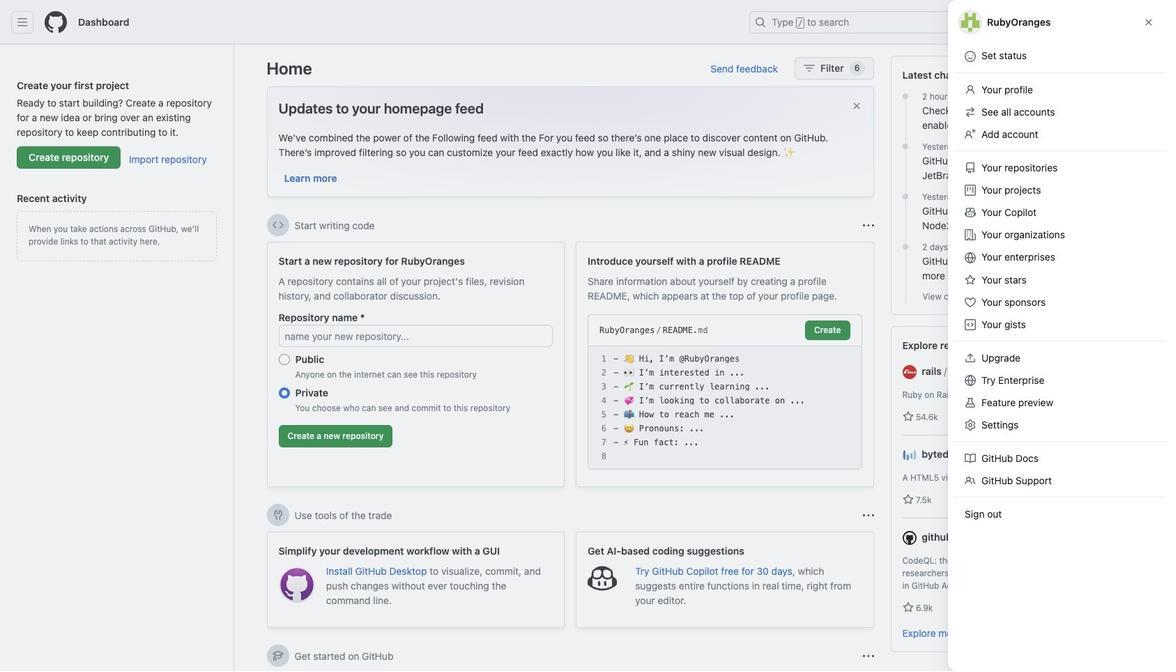 Task type: vqa. For each thing, say whether or not it's contained in the screenshot.
middle plus circle icon
no



Task type: locate. For each thing, give the bounding box(es) containing it.
star image
[[902, 494, 914, 505]]

homepage image
[[45, 11, 67, 33]]

1 vertical spatial dot fill image
[[900, 141, 911, 152]]

1 dot fill image from the top
[[900, 91, 911, 102]]

account element
[[0, 45, 234, 671]]

1 vertical spatial star image
[[902, 602, 914, 613]]

2 vertical spatial dot fill image
[[900, 191, 911, 202]]

0 vertical spatial dot fill image
[[900, 91, 911, 102]]

explore element
[[891, 56, 1139, 671]]

command palette image
[[977, 17, 988, 28]]

dot fill image
[[900, 91, 911, 102], [900, 141, 911, 152], [900, 191, 911, 202]]

0 vertical spatial star image
[[902, 411, 914, 422]]

triangle down image
[[1031, 16, 1042, 27]]

explore repositories navigation
[[891, 326, 1139, 653]]

plus image
[[1017, 17, 1028, 28]]

star image
[[902, 411, 914, 422], [902, 602, 914, 613]]

dot fill image
[[900, 241, 911, 252]]



Task type: describe. For each thing, give the bounding box(es) containing it.
1 star image from the top
[[902, 411, 914, 422]]

2 dot fill image from the top
[[900, 141, 911, 152]]

2 star image from the top
[[902, 602, 914, 613]]

3 dot fill image from the top
[[900, 191, 911, 202]]



